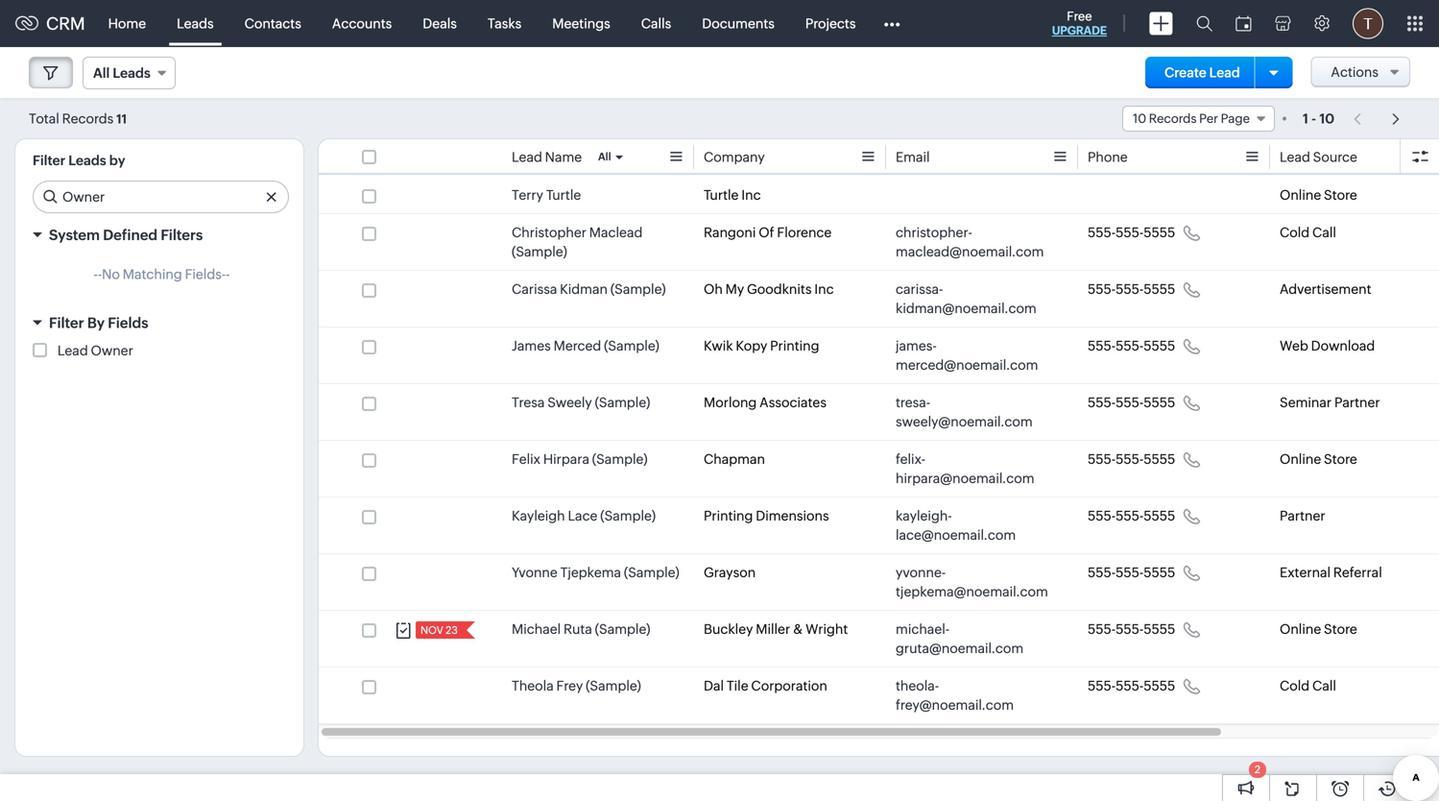 Task type: locate. For each thing, give the bounding box(es) containing it.
filters
[[161, 227, 203, 244]]

0 vertical spatial printing
[[771, 338, 820, 354]]

3 5555 from the top
[[1144, 338, 1176, 354]]

1 vertical spatial all
[[598, 151, 612, 163]]

3 online store from the top
[[1281, 622, 1358, 637]]

7 5555 from the top
[[1144, 565, 1176, 580]]

(sample) right kidman
[[611, 281, 666, 297]]

leads left "by"
[[68, 153, 106, 168]]

records
[[62, 111, 114, 126], [1150, 111, 1197, 126]]

online
[[1281, 187, 1322, 203], [1281, 451, 1322, 467], [1281, 622, 1322, 637]]

10 left per
[[1133, 111, 1147, 126]]

tresa- sweely@noemail.com link
[[896, 393, 1050, 431]]

calendar image
[[1236, 16, 1253, 31]]

1 call from the top
[[1313, 225, 1337, 240]]

555-555-5555 for yvonne- tjepkema@noemail.com
[[1088, 565, 1176, 580]]

0 vertical spatial online
[[1281, 187, 1322, 203]]

of
[[759, 225, 775, 240]]

online down seminar
[[1281, 451, 1322, 467]]

(sample) right frey
[[586, 678, 642, 694]]

1 5555 from the top
[[1144, 225, 1176, 240]]

rangoni of florence
[[704, 225, 832, 240]]

michael-
[[896, 622, 950, 637]]

crm link
[[15, 14, 85, 33]]

online store down lead source in the top of the page
[[1281, 187, 1358, 203]]

1 vertical spatial online
[[1281, 451, 1322, 467]]

fields
[[108, 315, 148, 331]]

online store down seminar partner in the right of the page
[[1281, 451, 1358, 467]]

lead down 1
[[1281, 149, 1311, 165]]

1 horizontal spatial partner
[[1335, 395, 1381, 410]]

filter leads by
[[33, 153, 125, 168]]

1 vertical spatial cold call
[[1281, 678, 1337, 694]]

sweely@noemail.com
[[896, 414, 1033, 429]]

1 vertical spatial store
[[1325, 451, 1358, 467]]

lead down the 'by'
[[57, 343, 88, 358]]

(sample) right tjepkema
[[624, 565, 680, 580]]

1 cold from the top
[[1281, 225, 1310, 240]]

free
[[1068, 9, 1093, 24]]

- right matching
[[226, 267, 230, 282]]

turtle right terry
[[546, 187, 581, 203]]

1
[[1304, 111, 1309, 126]]

2 cold call from the top
[[1281, 678, 1337, 694]]

contacts
[[245, 16, 301, 31]]

5555 for tresa- sweely@noemail.com
[[1144, 395, 1176, 410]]

(sample) right merced
[[604, 338, 660, 354]]

--no matching fields--
[[94, 267, 230, 282]]

theola- frey@noemail.com link
[[896, 676, 1050, 715]]

filter
[[33, 153, 65, 168], [49, 315, 84, 331]]

6 555-555-5555 from the top
[[1088, 508, 1176, 524]]

filter left the 'by'
[[49, 315, 84, 331]]

5555 for yvonne- tjepkema@noemail.com
[[1144, 565, 1176, 580]]

corporation
[[752, 678, 828, 694]]

555-555-5555 for kayleigh- lace@noemail.com
[[1088, 508, 1176, 524]]

lead right "create"
[[1210, 65, 1241, 80]]

my
[[726, 281, 745, 297]]

(sample) for theola frey (sample)
[[586, 678, 642, 694]]

(sample)
[[512, 244, 567, 259], [611, 281, 666, 297], [604, 338, 660, 354], [595, 395, 651, 410], [593, 451, 648, 467], [601, 508, 656, 524], [624, 565, 680, 580], [595, 622, 651, 637], [586, 678, 642, 694]]

store down the source on the right of page
[[1325, 187, 1358, 203]]

2 horizontal spatial leads
[[177, 16, 214, 31]]

lead left name at the top left
[[512, 149, 543, 165]]

0 vertical spatial cold call
[[1281, 225, 1337, 240]]

frey@noemail.com
[[896, 697, 1014, 713]]

5555 for felix- hirpara@noemail.com
[[1144, 451, 1176, 467]]

1 horizontal spatial leads
[[113, 65, 151, 81]]

leads
[[177, 16, 214, 31], [113, 65, 151, 81], [68, 153, 106, 168]]

partner up external
[[1281, 508, 1326, 524]]

(sample) inside christopher maclead (sample)
[[512, 244, 567, 259]]

florence
[[777, 225, 832, 240]]

leads inside field
[[113, 65, 151, 81]]

profile image
[[1354, 8, 1384, 39]]

555-555-5555 for theola- frey@noemail.com
[[1088, 678, 1176, 694]]

all up total records 11 at the left top of page
[[93, 65, 110, 81]]

2 vertical spatial store
[[1325, 622, 1358, 637]]

filter for filter leads by
[[33, 153, 65, 168]]

inc
[[742, 187, 761, 203], [815, 281, 834, 297]]

10 right 1
[[1320, 111, 1335, 126]]

- left "no"
[[94, 267, 98, 282]]

6 5555 from the top
[[1144, 508, 1176, 524]]

per
[[1200, 111, 1219, 126]]

inc up of
[[742, 187, 761, 203]]

23
[[446, 624, 458, 636]]

0 vertical spatial leads
[[177, 16, 214, 31]]

2 cold from the top
[[1281, 678, 1310, 694]]

row group
[[319, 177, 1440, 724]]

profile element
[[1342, 0, 1396, 47]]

online down external
[[1281, 622, 1322, 637]]

store down seminar partner in the right of the page
[[1325, 451, 1358, 467]]

0 vertical spatial call
[[1313, 225, 1337, 240]]

1 vertical spatial partner
[[1281, 508, 1326, 524]]

0 horizontal spatial printing
[[704, 508, 753, 524]]

james- merced@noemail.com link
[[896, 336, 1050, 375]]

meetings
[[553, 16, 611, 31]]

7 555-555-5555 from the top
[[1088, 565, 1176, 580]]

felix- hirpara@noemail.com link
[[896, 450, 1050, 488]]

1 horizontal spatial records
[[1150, 111, 1197, 126]]

0 vertical spatial inc
[[742, 187, 761, 203]]

2 online from the top
[[1281, 451, 1322, 467]]

filter down total on the left of page
[[33, 153, 65, 168]]

lead owner
[[57, 343, 133, 358]]

maclead
[[590, 225, 643, 240]]

9 555-555-5555 from the top
[[1088, 678, 1176, 694]]

call for theola- frey@noemail.com
[[1313, 678, 1337, 694]]

5 555-555-5555 from the top
[[1088, 451, 1176, 467]]

(sample) right lace
[[601, 508, 656, 524]]

records left 11
[[62, 111, 114, 126]]

0 vertical spatial filter
[[33, 153, 65, 168]]

store for felix- hirpara@noemail.com
[[1325, 451, 1358, 467]]

morlong
[[704, 395, 757, 410]]

all for all leads
[[93, 65, 110, 81]]

documents
[[702, 16, 775, 31]]

carissa-
[[896, 281, 944, 297]]

online for felix- hirpara@noemail.com
[[1281, 451, 1322, 467]]

0 horizontal spatial leads
[[68, 153, 106, 168]]

0 vertical spatial all
[[93, 65, 110, 81]]

leads right the home link
[[177, 16, 214, 31]]

0 horizontal spatial turtle
[[546, 187, 581, 203]]

james merced (sample) link
[[512, 336, 660, 355]]

1 online from the top
[[1281, 187, 1322, 203]]

kwik
[[704, 338, 733, 354]]

christopher maclead (sample) link
[[512, 223, 685, 261]]

1 horizontal spatial printing
[[771, 338, 820, 354]]

1 horizontal spatial turtle
[[704, 187, 739, 203]]

inc right goodknits
[[815, 281, 834, 297]]

4 5555 from the top
[[1144, 395, 1176, 410]]

store for michael- gruta@noemail.com
[[1325, 622, 1358, 637]]

2 call from the top
[[1313, 678, 1337, 694]]

theola
[[512, 678, 554, 694]]

1 vertical spatial inc
[[815, 281, 834, 297]]

leads for all leads
[[113, 65, 151, 81]]

fields-
[[185, 267, 226, 282]]

(sample) down christopher
[[512, 244, 567, 259]]

christopher- maclead@noemail.com
[[896, 225, 1045, 259]]

(sample) for christopher maclead (sample)
[[512, 244, 567, 259]]

0 horizontal spatial all
[[93, 65, 110, 81]]

1 horizontal spatial all
[[598, 151, 612, 163]]

(sample) for tresa sweely (sample)
[[595, 395, 651, 410]]

actions
[[1332, 64, 1379, 80]]

filter inside filter by fields dropdown button
[[49, 315, 84, 331]]

accounts link
[[317, 0, 408, 47]]

yvonne-
[[896, 565, 946, 580]]

leads up 11
[[113, 65, 151, 81]]

cold for christopher- maclead@noemail.com
[[1281, 225, 1310, 240]]

1 vertical spatial online store
[[1281, 451, 1358, 467]]

all for all
[[598, 151, 612, 163]]

source
[[1314, 149, 1358, 165]]

1 vertical spatial leads
[[113, 65, 151, 81]]

kopy
[[736, 338, 768, 354]]

leads link
[[162, 0, 229, 47]]

5555 for michael- gruta@noemail.com
[[1144, 622, 1176, 637]]

printing up grayson on the bottom
[[704, 508, 753, 524]]

0 vertical spatial store
[[1325, 187, 1358, 203]]

1 vertical spatial filter
[[49, 315, 84, 331]]

555-555-5555 for tresa- sweely@noemail.com
[[1088, 395, 1176, 410]]

external referral
[[1281, 565, 1383, 580]]

0 vertical spatial online store
[[1281, 187, 1358, 203]]

online store down external referral
[[1281, 622, 1358, 637]]

4 555-555-5555 from the top
[[1088, 395, 1176, 410]]

theola frey (sample) link
[[512, 676, 642, 695]]

3 555-555-5555 from the top
[[1088, 338, 1176, 354]]

0 horizontal spatial 10
[[1133, 111, 1147, 126]]

(sample) right sweely
[[595, 395, 651, 410]]

3 online from the top
[[1281, 622, 1322, 637]]

10 inside field
[[1133, 111, 1147, 126]]

home link
[[93, 0, 162, 47]]

tresa
[[512, 395, 545, 410]]

(sample) inside 'link'
[[624, 565, 680, 580]]

printing dimensions
[[704, 508, 830, 524]]

0 vertical spatial cold
[[1281, 225, 1310, 240]]

2 store from the top
[[1325, 451, 1358, 467]]

2 vertical spatial leads
[[68, 153, 106, 168]]

tile
[[727, 678, 749, 694]]

5555 for carissa- kidman@noemail.com
[[1144, 281, 1176, 297]]

8 5555 from the top
[[1144, 622, 1176, 637]]

0 horizontal spatial records
[[62, 111, 114, 126]]

2 vertical spatial online
[[1281, 622, 1322, 637]]

kwik kopy printing
[[704, 338, 820, 354]]

lead name
[[512, 149, 582, 165]]

2 online store from the top
[[1281, 451, 1358, 467]]

external
[[1281, 565, 1332, 580]]

records left per
[[1150, 111, 1197, 126]]

all right name at the top left
[[598, 151, 612, 163]]

(sample) right hirpara
[[593, 451, 648, 467]]

2 555-555-5555 from the top
[[1088, 281, 1176, 297]]

1 cold call from the top
[[1281, 225, 1337, 240]]

hirpara@noemail.com
[[896, 471, 1035, 486]]

wright
[[806, 622, 849, 637]]

merced@noemail.com
[[896, 357, 1039, 373]]

1 turtle from the left
[[546, 187, 581, 203]]

5555 for kayleigh- lace@noemail.com
[[1144, 508, 1176, 524]]

records inside field
[[1150, 111, 1197, 126]]

store down external referral
[[1325, 622, 1358, 637]]

james
[[512, 338, 551, 354]]

2 vertical spatial online store
[[1281, 622, 1358, 637]]

(sample) for james merced (sample)
[[604, 338, 660, 354]]

create
[[1165, 65, 1207, 80]]

printing right the kopy
[[771, 338, 820, 354]]

crm
[[46, 14, 85, 33]]

carissa- kidman@noemail.com
[[896, 281, 1037, 316]]

all inside field
[[93, 65, 110, 81]]

1 vertical spatial call
[[1313, 678, 1337, 694]]

michael- gruta@noemail.com link
[[896, 620, 1050, 658]]

buckley
[[704, 622, 754, 637]]

oh
[[704, 281, 723, 297]]

grayson
[[704, 565, 756, 580]]

michael- gruta@noemail.com
[[896, 622, 1024, 656]]

1 555-555-5555 from the top
[[1088, 225, 1176, 240]]

web download
[[1281, 338, 1376, 354]]

&
[[793, 622, 803, 637]]

(sample) right the ruta
[[595, 622, 651, 637]]

nov 23 link
[[416, 622, 460, 639]]

partner
[[1335, 395, 1381, 410], [1281, 508, 1326, 524]]

system
[[49, 227, 100, 244]]

christopher maclead (sample)
[[512, 225, 643, 259]]

seminar partner
[[1281, 395, 1381, 410]]

555-555-5555 for james- merced@noemail.com
[[1088, 338, 1176, 354]]

555-555-5555
[[1088, 225, 1176, 240], [1088, 281, 1176, 297], [1088, 338, 1176, 354], [1088, 395, 1176, 410], [1088, 451, 1176, 467], [1088, 508, 1176, 524], [1088, 565, 1176, 580], [1088, 622, 1176, 637], [1088, 678, 1176, 694]]

free upgrade
[[1053, 9, 1108, 37]]

turtle up rangoni
[[704, 187, 739, 203]]

5555
[[1144, 225, 1176, 240], [1144, 281, 1176, 297], [1144, 338, 1176, 354], [1144, 395, 1176, 410], [1144, 451, 1176, 467], [1144, 508, 1176, 524], [1144, 565, 1176, 580], [1144, 622, 1176, 637], [1144, 678, 1176, 694]]

1 vertical spatial cold
[[1281, 678, 1310, 694]]

0 vertical spatial partner
[[1335, 395, 1381, 410]]

9 5555 from the top
[[1144, 678, 1176, 694]]

partner right seminar
[[1335, 395, 1381, 410]]

2 5555 from the top
[[1144, 281, 1176, 297]]

5 5555 from the top
[[1144, 451, 1176, 467]]

online down lead source in the top of the page
[[1281, 187, 1322, 203]]

theola frey (sample)
[[512, 678, 642, 694]]

search element
[[1185, 0, 1225, 47]]

8 555-555-5555 from the top
[[1088, 622, 1176, 637]]

0 horizontal spatial partner
[[1281, 508, 1326, 524]]

download
[[1312, 338, 1376, 354]]

yvonne tjepkema (sample)
[[512, 565, 680, 580]]

cold call for christopher- maclead@noemail.com
[[1281, 225, 1337, 240]]

3 store from the top
[[1325, 622, 1358, 637]]

lead inside button
[[1210, 65, 1241, 80]]



Task type: vqa. For each thing, say whether or not it's contained in the screenshot.


Task type: describe. For each thing, give the bounding box(es) containing it.
terry turtle
[[512, 187, 581, 203]]

create menu image
[[1150, 12, 1174, 35]]

lace@noemail.com
[[896, 527, 1017, 543]]

dal tile corporation
[[704, 678, 828, 694]]

call for christopher- maclead@noemail.com
[[1313, 225, 1337, 240]]

total records 11
[[29, 111, 127, 126]]

chapman
[[704, 451, 766, 467]]

phone
[[1088, 149, 1128, 165]]

lead for lead name
[[512, 149, 543, 165]]

felix hirpara (sample)
[[512, 451, 648, 467]]

buckley miller & wright
[[704, 622, 849, 637]]

by
[[109, 153, 125, 168]]

cold for theola- frey@noemail.com
[[1281, 678, 1310, 694]]

10 Records Per Page field
[[1123, 106, 1276, 132]]

meetings link
[[537, 0, 626, 47]]

1 store from the top
[[1325, 187, 1358, 203]]

system defined filters
[[49, 227, 203, 244]]

0 horizontal spatial inc
[[742, 187, 761, 203]]

online for michael- gruta@noemail.com
[[1281, 622, 1322, 637]]

2
[[1255, 764, 1261, 776]]

555-555-5555 for carissa- kidman@noemail.com
[[1088, 281, 1176, 297]]

christopher
[[512, 225, 587, 240]]

kayleigh
[[512, 508, 565, 524]]

online store for felix- hirpara@noemail.com
[[1281, 451, 1358, 467]]

kayleigh- lace@noemail.com
[[896, 508, 1017, 543]]

create lead button
[[1146, 57, 1260, 88]]

michael ruta (sample)
[[512, 622, 651, 637]]

filter by fields button
[[15, 306, 304, 340]]

records for 10
[[1150, 111, 1197, 126]]

michael
[[512, 622, 561, 637]]

create menu element
[[1138, 0, 1185, 47]]

tresa- sweely@noemail.com
[[896, 395, 1033, 429]]

leads for filter leads by
[[68, 153, 106, 168]]

name
[[545, 149, 582, 165]]

1 vertical spatial printing
[[704, 508, 753, 524]]

upgrade
[[1053, 24, 1108, 37]]

home
[[108, 16, 146, 31]]

row group containing terry turtle
[[319, 177, 1440, 724]]

terry
[[512, 187, 544, 203]]

Search text field
[[34, 182, 288, 212]]

company
[[704, 149, 765, 165]]

system defined filters region
[[15, 252, 304, 306]]

theola- frey@noemail.com
[[896, 678, 1014, 713]]

kidman@noemail.com
[[896, 301, 1037, 316]]

1 horizontal spatial inc
[[815, 281, 834, 297]]

(sample) for carissa kidman (sample)
[[611, 281, 666, 297]]

email
[[896, 149, 930, 165]]

lead source
[[1281, 149, 1358, 165]]

defined
[[103, 227, 158, 244]]

(sample) for kayleigh lace (sample)
[[601, 508, 656, 524]]

(sample) for yvonne tjepkema (sample)
[[624, 565, 680, 580]]

create lead
[[1165, 65, 1241, 80]]

oh my goodknits inc
[[704, 281, 834, 297]]

turtle inc
[[704, 187, 761, 203]]

tresa sweely (sample) link
[[512, 393, 651, 412]]

kayleigh- lace@noemail.com link
[[896, 506, 1050, 545]]

web
[[1281, 338, 1309, 354]]

2 turtle from the left
[[704, 187, 739, 203]]

555-555-5555 for michael- gruta@noemail.com
[[1088, 622, 1176, 637]]

(sample) for felix hirpara (sample)
[[593, 451, 648, 467]]

nov
[[421, 624, 444, 636]]

yvonne
[[512, 565, 558, 580]]

All Leads field
[[83, 57, 176, 89]]

referral
[[1334, 565, 1383, 580]]

terry turtle link
[[512, 185, 581, 205]]

page
[[1222, 111, 1251, 126]]

kayleigh lace (sample) link
[[512, 506, 656, 525]]

5555 for christopher- maclead@noemail.com
[[1144, 225, 1176, 240]]

documents link
[[687, 0, 790, 47]]

felix-
[[896, 451, 926, 467]]

associates
[[760, 395, 827, 410]]

theola-
[[896, 678, 940, 694]]

goodknits
[[747, 281, 812, 297]]

yvonne- tjepkema@noemail.com link
[[896, 563, 1050, 601]]

1 horizontal spatial 10
[[1320, 111, 1335, 126]]

carissa- kidman@noemail.com link
[[896, 280, 1050, 318]]

kayleigh-
[[896, 508, 953, 524]]

morlong associates
[[704, 395, 827, 410]]

christopher- maclead@noemail.com link
[[896, 223, 1050, 261]]

555-555-5555 for felix- hirpara@noemail.com
[[1088, 451, 1176, 467]]

michael ruta (sample) link
[[512, 620, 651, 639]]

lead for lead source
[[1281, 149, 1311, 165]]

5555 for theola- frey@noemail.com
[[1144, 678, 1176, 694]]

carissa kidman (sample)
[[512, 281, 666, 297]]

filter for filter by fields
[[49, 315, 84, 331]]

deals
[[423, 16, 457, 31]]

1 online store from the top
[[1281, 187, 1358, 203]]

owner
[[91, 343, 133, 358]]

calls link
[[626, 0, 687, 47]]

yvonne tjepkema (sample) link
[[512, 563, 680, 582]]

projects link
[[790, 0, 872, 47]]

(sample) for michael ruta (sample)
[[595, 622, 651, 637]]

records for total
[[62, 111, 114, 126]]

- right 1
[[1312, 111, 1317, 126]]

555-555-5555 for christopher- maclead@noemail.com
[[1088, 225, 1176, 240]]

- down system
[[98, 267, 102, 282]]

tjepkema
[[561, 565, 622, 580]]

tresa-
[[896, 395, 931, 410]]

lead for lead owner
[[57, 343, 88, 358]]

tresa sweely (sample)
[[512, 395, 651, 410]]

projects
[[806, 16, 856, 31]]

5555 for james- merced@noemail.com
[[1144, 338, 1176, 354]]

search image
[[1197, 15, 1213, 32]]

kayleigh lace (sample)
[[512, 508, 656, 524]]

miller
[[756, 622, 791, 637]]

cold call for theola- frey@noemail.com
[[1281, 678, 1337, 694]]

seminar
[[1281, 395, 1333, 410]]

Other Modules field
[[872, 8, 913, 39]]

tasks link
[[473, 0, 537, 47]]

online store for michael- gruta@noemail.com
[[1281, 622, 1358, 637]]

maclead@noemail.com
[[896, 244, 1045, 259]]

no
[[102, 267, 120, 282]]



